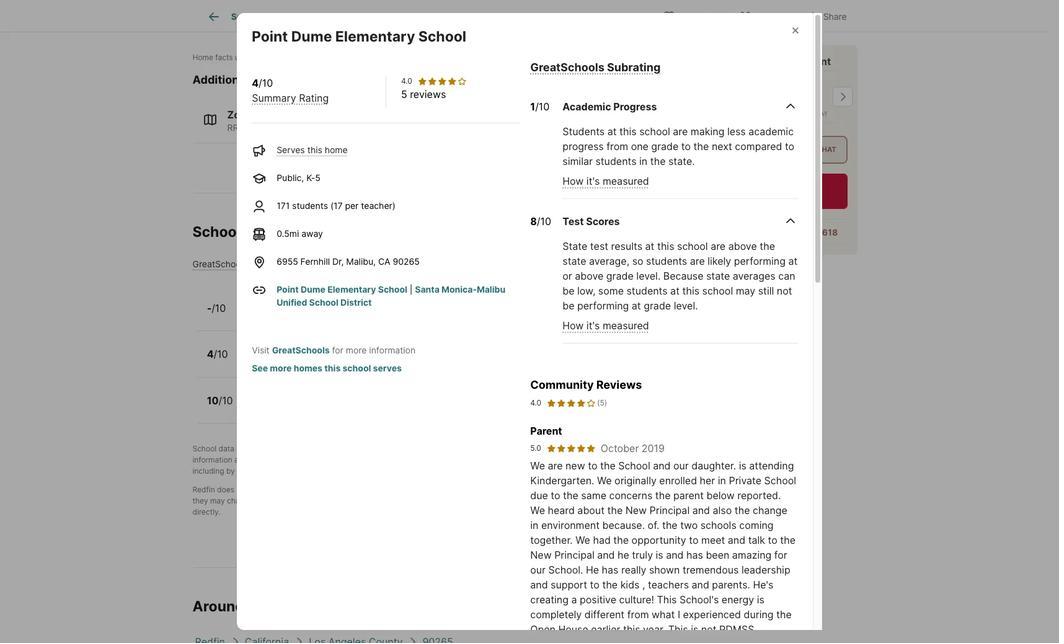 Task type: describe. For each thing, give the bounding box(es) containing it.
redfin does not endorse or guarantee this information.
[[193, 485, 385, 495]]

districts,
[[613, 456, 643, 465]]

school up originally
[[619, 459, 650, 472]]

sale & tax history
[[448, 11, 519, 22]]

measured for grade
[[603, 320, 649, 332]]

state test results at this school are above the state average, so students are likely performing at or above grade level.  because state averages can be low, some students at this school may still not be performing at grade level.
[[563, 240, 798, 312]]

0 horizontal spatial malibu
[[242, 296, 274, 309]]

home inside point dume elementary school public, k-5 • serves this home • 0.5mi
[[343, 356, 366, 367]]

not inside we are new to the school and our daughter. is attending kindergarten. we originally enrolled her in private school due to the same concerns the parent below reported. we heard about the new principal and also the change in environment because. of. the two schools coming together. we had the opportunity to meet and talk to the new principal and he truly is and has been amazing for our school. he has really shown tremendous leadership and support to the kids , teachers and parents. he's creating a positive culture! this school's energy is completely different from what i experienced during the open house earlier this year. this is not pdmss anymore, this is now malibu eleme
[[701, 623, 717, 636]]

not inside the state test results at this school are above the state average, so students are likely performing at or above grade level.  because state averages can be low, some students at this school may still not be performing at grade level.
[[777, 285, 792, 297]]

we down 5.0
[[531, 459, 545, 472]]

malibu inside santa monica-malibu unified school district
[[477, 284, 506, 294]]

serves this home
[[277, 144, 348, 155]]

to up heard in the right of the page
[[551, 489, 560, 502]]

1 horizontal spatial above
[[729, 240, 757, 253]]

he's
[[753, 579, 774, 591]]

dume for point dume elementary school
[[291, 28, 332, 45]]

house
[[558, 623, 589, 636]]

the right talk
[[780, 534, 796, 546]]

from inside students at this school are making less academic progress from one grade to the next compared to similar students in the state.
[[607, 140, 628, 153]]

and down the 2019
[[653, 459, 671, 472]]

away
[[302, 228, 323, 239]]

the up positive
[[603, 579, 618, 591]]

0 vertical spatial more
[[346, 345, 367, 355]]

greatschools up academic
[[531, 61, 605, 74]]

tour in person
[[681, 145, 739, 153]]

verify
[[406, 496, 425, 506]]

the down the october
[[600, 459, 616, 472]]

school down test scores dropdown button
[[677, 240, 708, 253]]

and up 'contacting'
[[234, 456, 248, 465]]

0 vertical spatial by
[[266, 53, 275, 62]]

endorse
[[250, 485, 279, 495]]

one
[[631, 140, 649, 153]]

to
[[395, 496, 403, 506]]

0 horizontal spatial or
[[281, 485, 288, 495]]

grade inside students at this school are making less academic progress from one grade to the next compared to similar students in the state.
[[652, 140, 679, 153]]

1 vertical spatial above
[[575, 270, 604, 282]]

we left had
[[576, 534, 590, 546]]

by inside first step, and conduct their own investigation to determine their desired schools or school districts, including by contacting and visiting the schools themselves.
[[226, 467, 235, 476]]

0 horizontal spatial schools
[[193, 223, 249, 241]]

teacher)
[[361, 200, 396, 211]]

4 saturday
[[795, 83, 828, 117]]

4 /10
[[207, 348, 228, 360]]

0.5mi away
[[277, 228, 323, 239]]

information inside , a nonprofit organization. redfin recommends buyers and renters use greatschools information and ratings as a
[[193, 456, 232, 465]]

progress
[[563, 140, 604, 153]]

schools tab
[[533, 2, 595, 32]]

x-
[[757, 11, 766, 21]]

rating inside 4 /10 summary rating
[[299, 92, 329, 104]]

visit
[[252, 345, 270, 355]]

school inside point dume elementary school public, k-5 • serves this home • 0.5mi
[[358, 343, 391, 355]]

students up because
[[646, 255, 687, 267]]

and up desired
[[526, 444, 539, 454]]

averages
[[733, 270, 776, 282]]

of.
[[648, 519, 660, 531]]

at down the so
[[632, 300, 641, 312]]

state.
[[669, 155, 695, 168]]

students left (17
[[292, 200, 328, 211]]

is down experienced on the bottom right
[[691, 623, 699, 636]]

home for serves this home
[[325, 144, 348, 155]]

and left talk
[[728, 534, 746, 546]]

at up can
[[789, 255, 798, 267]]

to down two
[[689, 534, 699, 546]]

ca
[[378, 256, 390, 267]]

is right data
[[236, 444, 242, 454]]

and up shown
[[666, 549, 684, 561]]

been
[[706, 549, 730, 561]]

be inside guaranteed to be accurate. to verify school enrollment eligibility, contact the school district directly.
[[349, 496, 358, 506]]

1 horizontal spatial has
[[687, 549, 703, 561]]

1 horizontal spatial new
[[626, 504, 647, 517]]

zoning
[[227, 108, 261, 121]]

and down had
[[597, 549, 615, 561]]

the down making
[[694, 140, 709, 153]]

fernhill
[[301, 256, 330, 267]]

are up likely
[[711, 240, 726, 253]]

greatschools summary rating
[[193, 259, 317, 269]]

/10 for 10 /10
[[219, 394, 233, 407]]

the right during
[[777, 608, 792, 621]]

are up enrollment on the left
[[482, 485, 493, 495]]

at down because
[[671, 285, 680, 297]]

a inside school service boundaries are intended to be used as a reference only; they may change and are not
[[578, 485, 582, 495]]

2 vertical spatial grade
[[644, 300, 671, 312]]

2 their from the left
[[503, 456, 519, 465]]

from inside we are new to the school and our daughter. is attending kindergarten. we originally enrolled her in private school due to the same concerns the parent below reported. we heard about the new principal and also the change in environment because. of. the two schools coming together. we had the opportunity to meet and talk to the new principal and he truly is and has been amazing for our school. he has really shown tremendous leadership and support to the kids , teachers and parents. he's creating a positive culture! this school's energy is completely different from what i experienced during the open house earlier this year. this is not pdmss anymore, this is now malibu eleme
[[628, 608, 649, 621]]

be down the state
[[563, 300, 575, 312]]

malibu,
[[346, 256, 376, 267]]

creating
[[531, 593, 569, 606]]

1 vertical spatial grade
[[607, 270, 634, 282]]

during
[[744, 608, 774, 621]]

to right new
[[588, 459, 598, 472]]

search
[[231, 11, 261, 22]]

school down likely
[[703, 285, 733, 297]]

dr,
[[332, 256, 344, 267]]

(424)
[[770, 227, 795, 237]]

1 /10
[[531, 101, 550, 113]]

/10 for - /10
[[212, 302, 226, 314]]

greatschools summary rating link
[[193, 259, 317, 269]]

6955
[[277, 256, 298, 267]]

and up redfin does not endorse or guarantee this information.
[[277, 467, 290, 476]]

4 for 4 /10 summary rating
[[252, 77, 259, 89]]

october 2019
[[601, 442, 665, 455]]

test
[[590, 240, 609, 253]]

2:00
[[789, 194, 804, 203]]

available:
[[722, 194, 755, 203]]

in inside students at this school are making less academic progress from one grade to the next compared to similar students in the state.
[[640, 155, 648, 168]]

0 horizontal spatial schools
[[332, 467, 359, 476]]

guarantee
[[290, 485, 326, 495]]

at inside students at this school are making less academic progress from one grade to the next compared to similar students in the state.
[[608, 125, 617, 138]]

school down apn
[[419, 28, 467, 45]]

1 horizontal spatial 4.0
[[531, 398, 542, 407]]

greatschools up - /10
[[193, 259, 248, 269]]

school down attending
[[765, 474, 796, 487]]

school down visit greatschools for more information
[[343, 363, 371, 373]]

be inside school service boundaries are intended to be used as a reference only; they may change and are not
[[538, 485, 547, 495]]

are inside students at this school are making less academic progress from one grade to the next compared to similar students in the state.
[[673, 125, 688, 138]]

the right of.
[[662, 519, 678, 531]]

, inside , a nonprofit organization. redfin recommends buyers and renters use greatschools information and ratings as a
[[335, 444, 337, 454]]

chat
[[817, 145, 837, 153]]

be left low,
[[563, 285, 575, 297]]

a up conduct
[[339, 444, 344, 454]]

premier
[[763, 55, 801, 67]]

to right talk
[[768, 534, 778, 546]]

to up state.
[[682, 140, 691, 153]]

monica-
[[442, 284, 477, 294]]

5 reviews
[[401, 88, 446, 100]]

i
[[678, 608, 681, 621]]

students down the so
[[627, 285, 668, 297]]

ratings
[[250, 456, 274, 465]]

next
[[704, 194, 720, 203]]

we up same at the bottom of the page
[[597, 474, 612, 487]]

point for point dume elementary school public, k-5 • serves this home • 0.5mi
[[242, 343, 267, 355]]

scores
[[586, 215, 620, 228]]

8
[[531, 215, 537, 228]]

can
[[779, 270, 796, 282]]

1 vertical spatial performing
[[577, 300, 629, 312]]

0 horizontal spatial 4.0
[[401, 76, 412, 85]]

0 horizontal spatial level.
[[637, 270, 661, 282]]

next
[[712, 140, 732, 153]]

academic progress button
[[563, 89, 798, 124]]

1 family, from the left
[[324, 122, 353, 133]]

property details
[[355, 11, 420, 22]]

reviews
[[597, 379, 642, 392]]

the right also
[[735, 504, 750, 517]]

is down opportunity
[[656, 549, 664, 561]]

are up because
[[690, 255, 705, 267]]

reviews
[[410, 88, 446, 100]]

to down academic
[[785, 140, 795, 153]]

this inside students at this school are making less academic progress from one grade to the next compared to similar students in the state.
[[620, 125, 637, 138]]

not right does
[[237, 485, 248, 495]]

as inside school service boundaries are intended to be used as a reference only; they may change and are not
[[568, 485, 576, 495]]

to inside school service boundaries are intended to be used as a reference only; they may change and are not
[[528, 485, 536, 495]]

1 • from the left
[[288, 356, 293, 367]]

due
[[531, 489, 548, 502]]

accurate.
[[360, 496, 393, 506]]

information inside point dume elementary school dialog
[[369, 345, 416, 355]]

subrating
[[607, 61, 661, 74]]

her
[[700, 474, 715, 487]]

point dume elementary school dialog
[[237, 13, 822, 643]]

greatschools up homes
[[272, 345, 330, 355]]

schools inside tab
[[547, 11, 581, 22]]

1 horizontal spatial schools
[[549, 456, 576, 465]]

the down enrolled
[[655, 489, 671, 502]]

state
[[563, 240, 588, 253]]

4 for 4 saturday
[[795, 83, 810, 110]]

k- inside point dume elementary school dialog
[[307, 172, 315, 183]]

school inside santa monica-malibu unified school district
[[309, 297, 339, 307]]

serves this home link
[[277, 144, 348, 155]]

is down earlier
[[597, 638, 604, 643]]

1 vertical spatial rating
[[291, 259, 317, 269]]

in left next
[[702, 145, 710, 153]]

1 vertical spatial has
[[602, 564, 619, 576]]

how it's measured for above
[[563, 320, 649, 332]]

tab list containing search
[[193, 0, 605, 32]]

are down endorse
[[270, 496, 282, 506]]

students
[[563, 125, 605, 138]]

because
[[664, 270, 704, 282]]

0 vertical spatial 5
[[401, 88, 407, 100]]

4 for 4 /10
[[207, 348, 214, 360]]

contacting
[[237, 467, 274, 476]]

serves inside point dume elementary school public, k-5 • serves this home • 0.5mi
[[295, 356, 323, 367]]

via
[[780, 145, 792, 153]]

property
[[355, 11, 391, 22]]

santa
[[415, 284, 440, 294]]

new
[[566, 459, 585, 472]]

parents.
[[712, 579, 750, 591]]

facts
[[215, 53, 233, 62]]

amazing
[[732, 549, 772, 561]]

a left "first"
[[286, 456, 290, 465]]

kindergarten.
[[531, 474, 595, 487]]

per
[[345, 200, 359, 211]]

sale & tax history tab
[[434, 2, 533, 32]]

we down due
[[531, 504, 545, 517]]

1 horizontal spatial rating 4.0 out of 5 element
[[547, 397, 596, 409]]

to down he
[[590, 579, 600, 591]]

around this home
[[193, 598, 317, 616]]

(424) 297-5618 link
[[770, 227, 838, 237]]

list box containing tour in person
[[673, 135, 848, 163]]

1 vertical spatial this
[[669, 623, 688, 636]]

2019
[[642, 442, 665, 455]]

what
[[652, 608, 675, 621]]

1 vertical spatial more
[[270, 363, 292, 373]]

0.5mi inside point dume elementary school dialog
[[277, 228, 299, 239]]

point dume elementary school |
[[277, 284, 415, 294]]

making
[[691, 125, 725, 138]]

/10 for 4 /10
[[214, 348, 228, 360]]

a right "with"
[[721, 55, 727, 67]]

and right "step,"
[[328, 456, 341, 465]]

and up school's
[[692, 579, 710, 591]]

home
[[193, 53, 213, 62]]

2 vertical spatial redfin
[[193, 485, 215, 495]]

is up private
[[739, 459, 747, 472]]

greatschools up "step,"
[[288, 444, 335, 454]]

0 vertical spatial principal
[[650, 504, 690, 517]]

search link
[[206, 9, 261, 24]]

schools inside we are new to the school and our daughter. is attending kindergarten. we originally enrolled her in private school due to the same concerns the parent below reported. we heard about the new principal and also the change in environment because. of. the two schools coming together. we had the opportunity to meet and talk to the new principal and he truly is and has been amazing for our school. he has really shown tremendous leadership and support to the kids , teachers and parents. he's creating a positive culture! this school's energy is completely different from what i experienced during the open house earlier this year. this is not pdmss anymore, this is now malibu eleme
[[701, 519, 737, 531]]

in up together.
[[531, 519, 539, 531]]

tour via video chat
[[758, 145, 837, 153]]



Task type: locate. For each thing, give the bounding box(es) containing it.
0 horizontal spatial for
[[332, 345, 344, 355]]

not inside school service boundaries are intended to be used as a reference only; they may change and are not
[[284, 496, 295, 506]]

level. down the so
[[637, 270, 661, 282]]

test
[[563, 215, 584, 228]]

0 vertical spatial new
[[626, 504, 647, 517]]

schools left 4468006012
[[547, 11, 581, 22]]

, inside we are new to the school and our daughter. is attending kindergarten. we originally enrolled her in private school due to the same concerns the parent below reported. we heard about the new principal and also the change in environment because. of. the two schools coming together. we had the opportunity to meet and talk to the new principal and he truly is and has been amazing for our school. he has really shown tremendous leadership and support to the kids , teachers and parents. he's creating a positive culture! this school's energy is completely different from what i experienced during the open house earlier this year. this is not pdmss anymore, this is now malibu eleme
[[643, 579, 645, 591]]

0 horizontal spatial 0.5mi
[[277, 228, 299, 239]]

the up because.
[[608, 504, 623, 517]]

1 how it's measured from the top
[[563, 175, 649, 187]]

/10 for 4 /10 summary rating
[[259, 77, 273, 89]]

rating 4.0 out of 5 element up the reviews
[[417, 76, 467, 86]]

as inside , a nonprofit organization. redfin recommends buyers and renters use greatschools information and ratings as a
[[276, 456, 284, 465]]

school
[[640, 125, 670, 138], [677, 240, 708, 253], [703, 285, 733, 297], [343, 363, 371, 373], [588, 456, 611, 465], [427, 496, 450, 506], [569, 496, 592, 506]]

to up contact on the bottom of page
[[528, 485, 536, 495]]

0 vertical spatial rating 4.0 out of 5 element
[[417, 76, 467, 86]]

1 vertical spatial redfin
[[427, 444, 450, 454]]

2 vertical spatial or
[[281, 485, 288, 495]]

1 horizontal spatial redfin
[[427, 444, 450, 454]]

k- inside point dume elementary school public, k-5 • serves this home • 0.5mi
[[271, 356, 280, 367]]

may down averages
[[736, 285, 756, 297]]

1 horizontal spatial state
[[706, 270, 730, 282]]

1 their from the left
[[374, 456, 390, 465]]

0 vertical spatial elementary
[[335, 28, 415, 45]]

it's for students
[[587, 175, 600, 187]]

1 vertical spatial summary
[[250, 259, 289, 269]]

school inside first step, and conduct their own investigation to determine their desired schools or school districts, including by contacting and visiting the schools themselves.
[[588, 456, 611, 465]]

private
[[729, 474, 762, 487]]

0 vertical spatial point
[[252, 28, 288, 45]]

1 horizontal spatial performing
[[734, 255, 786, 267]]

for up see more homes this school serves link
[[332, 345, 344, 355]]

1 vertical spatial 5
[[315, 172, 321, 183]]

santa monica-malibu unified school district
[[277, 284, 506, 307]]

1 horizontal spatial by
[[266, 53, 275, 62]]

tour
[[673, 55, 695, 67], [681, 145, 701, 153], [758, 145, 778, 153]]

0 horizontal spatial by
[[226, 467, 235, 476]]

may
[[736, 285, 756, 297], [210, 496, 225, 506]]

school down ca
[[378, 284, 407, 294]]

and up the "creating"
[[531, 579, 548, 591]]

heard
[[548, 504, 575, 517]]

| inside point dume elementary school dialog
[[410, 284, 413, 294]]

school up to
[[387, 485, 411, 495]]

school inside students at this school are making less academic progress from one grade to the next compared to similar students in the state.
[[640, 125, 670, 138]]

1 horizontal spatial public,
[[277, 172, 304, 183]]

be down information.
[[349, 496, 358, 506]]

1 vertical spatial malibu
[[242, 296, 274, 309]]

1 vertical spatial information
[[193, 456, 232, 465]]

4 inside 4 saturday
[[795, 83, 810, 110]]

0 vertical spatial ,
[[335, 444, 337, 454]]

public, inside point dume elementary school public, k-5 • serves this home • 0.5mi
[[242, 356, 269, 367]]

culture!
[[619, 593, 654, 606]]

0 horizontal spatial information
[[193, 456, 232, 465]]

1 vertical spatial k-
[[271, 356, 280, 367]]

schools up greatschools summary rating
[[193, 223, 249, 241]]

their up themselves.
[[374, 456, 390, 465]]

measured for in
[[603, 175, 649, 187]]

1 horizontal spatial our
[[674, 459, 689, 472]]

4 inside 4 /10 summary rating
[[252, 77, 259, 89]]

as right ratings
[[276, 456, 284, 465]]

a down support
[[572, 593, 577, 606]]

0 horizontal spatial 4
[[207, 348, 214, 360]]

1 how from the top
[[563, 175, 584, 187]]

still
[[758, 285, 774, 297]]

how it's measured link down similar
[[563, 175, 649, 187]]

above
[[729, 240, 757, 253], [575, 270, 604, 282]]

, right kids
[[643, 579, 645, 591]]

0 vertical spatial for
[[332, 345, 344, 355]]

dume up middle
[[301, 284, 326, 294]]

school down reference
[[569, 496, 592, 506]]

1 inside point dume elementary school dialog
[[531, 101, 535, 113]]

average,
[[589, 255, 630, 267]]

rating 4.0 out of 5 element
[[417, 76, 467, 86], [547, 397, 596, 409]]

5 down greatschools link
[[280, 356, 285, 367]]

the down (424)
[[760, 240, 775, 253]]

redfin
[[729, 55, 761, 67], [427, 444, 450, 454], [193, 485, 215, 495]]

home inside point dume elementary school dialog
[[325, 144, 348, 155]]

district
[[341, 297, 372, 307]]

not down redfin does not endorse or guarantee this information.
[[284, 496, 295, 506]]

saturday
[[795, 109, 828, 117]]

redfin up the investigation
[[427, 444, 450, 454]]

1 horizontal spatial 5
[[315, 172, 321, 183]]

1 horizontal spatial |
[[410, 284, 413, 294]]

0 vertical spatial 4.0
[[401, 76, 412, 85]]

0 vertical spatial how it's measured
[[563, 175, 649, 187]]

determine
[[465, 456, 501, 465]]

4468006012
[[584, 11, 644, 23]]

unified
[[277, 297, 307, 307]]

in down one
[[640, 155, 648, 168]]

at left 2:00 at the top right
[[780, 194, 786, 203]]

from down culture! at the right bottom
[[628, 608, 649, 621]]

next available: today at 2:00 pm
[[704, 194, 817, 203]]

homes
[[294, 363, 323, 373]]

elementary for point dume elementary school |
[[328, 284, 376, 294]]

test scores button
[[563, 204, 798, 239]]

we
[[531, 459, 545, 472], [597, 474, 612, 487], [531, 504, 545, 517], [576, 534, 590, 546]]

performing down some
[[577, 300, 629, 312]]

1 vertical spatial 4.0
[[531, 398, 542, 407]]

by right provided
[[277, 444, 286, 454]]

0 vertical spatial measured
[[603, 175, 649, 187]]

1 for 1
[[408, 11, 412, 23]]

organization.
[[380, 444, 425, 454]]

schools down rating 5.0 out of 5 'element'
[[549, 456, 576, 465]]

nonprofit
[[346, 444, 378, 454]]

0 vertical spatial from
[[607, 140, 628, 153]]

it's for above
[[587, 320, 600, 332]]

how for students at this school are making less academic progress from one grade to the next compared to similar students in the state.
[[563, 175, 584, 187]]

in right her
[[718, 474, 726, 487]]

the inside the state test results at this school are above the state average, so students are likely performing at or above grade level.  because state averages can be low, some students at this school may still not be performing at grade level.
[[760, 240, 775, 253]]

this
[[620, 125, 637, 138], [307, 144, 322, 155], [657, 240, 675, 253], [683, 285, 700, 297], [326, 356, 341, 367], [325, 363, 341, 373], [328, 485, 341, 495], [248, 598, 274, 616], [623, 623, 640, 636], [577, 638, 594, 643]]

reported.
[[738, 489, 781, 502]]

this down i on the bottom right of page
[[669, 623, 688, 636]]

dume
[[291, 28, 332, 45], [301, 284, 326, 294], [269, 343, 298, 355]]

1 measured from the top
[[603, 175, 649, 187]]

support
[[551, 579, 587, 591]]

principal up of.
[[650, 504, 690, 517]]

he
[[618, 549, 629, 561]]

students down one
[[596, 155, 637, 168]]

0 vertical spatial or
[[563, 270, 572, 282]]

2 how it's measured link from the top
[[563, 320, 649, 332]]

school left data
[[193, 444, 217, 454]]

students inside students at this school are making less academic progress from one grade to the next compared to similar students in the state.
[[596, 155, 637, 168]]

1 horizontal spatial their
[[503, 456, 519, 465]]

family, left "adu,"
[[376, 122, 405, 133]]

1 vertical spatial elementary
[[328, 284, 376, 294]]

the left state.
[[650, 155, 666, 168]]

or right endorse
[[281, 485, 288, 495]]

1 for 1 /10
[[531, 101, 535, 113]]

0 vertical spatial state
[[563, 255, 586, 267]]

visiting
[[292, 467, 317, 476]]

year.
[[643, 623, 666, 636]]

provided
[[244, 444, 275, 454]]

1 vertical spatial public,
[[242, 356, 269, 367]]

in
[[702, 145, 710, 153], [640, 155, 648, 168], [718, 474, 726, 487], [531, 519, 539, 531]]

1 vertical spatial how it's measured
[[563, 320, 649, 332]]

2 how it's measured from the top
[[563, 320, 649, 332]]

for inside we are new to the school and our daughter. is attending kindergarten. we originally enrolled her in private school due to the same concerns the parent below reported. we heard about the new principal and also the change in environment because. of. the two schools coming together. we had the opportunity to meet and talk to the new principal and he truly is and has been amazing for our school. he has really shown tremendous leadership and support to the kids , teachers and parents. he's creating a positive culture! this school's energy is completely different from what i experienced during the open house earlier this year. this is not pdmss anymore, this is now malibu eleme
[[775, 549, 788, 561]]

use
[[568, 444, 581, 454]]

it's down similar
[[587, 175, 600, 187]]

schools
[[547, 11, 581, 22], [193, 223, 249, 241]]

0 vertical spatial redfin
[[729, 55, 761, 67]]

our left school. on the right bottom of the page
[[531, 564, 546, 576]]

district
[[594, 496, 619, 506]]

school down service at the left of page
[[427, 496, 450, 506]]

5 inside point dume elementary school public, k-5 • serves this home • 0.5mi
[[280, 356, 285, 367]]

school inside school service boundaries are intended to be used as a reference only; they may change and are not
[[387, 485, 411, 495]]

0 vertical spatial level.
[[637, 270, 661, 282]]

2 vertical spatial by
[[226, 467, 235, 476]]

0 horizontal spatial our
[[531, 564, 546, 576]]

tab list
[[193, 0, 605, 32]]

summary inside 4 /10 summary rating
[[252, 92, 296, 104]]

k-
[[307, 172, 315, 183], [271, 356, 280, 367]]

0 vertical spatial rating
[[299, 92, 329, 104]]

serves inside point dume elementary school dialog
[[277, 144, 305, 155]]

0 horizontal spatial public,
[[242, 356, 269, 367]]

themselves.
[[362, 467, 404, 476]]

tour with a redfin premier agent
[[673, 55, 831, 67]]

k- right see
[[271, 356, 280, 367]]

more up see more homes this school serves
[[346, 345, 367, 355]]

/10 for 8 /10
[[537, 215, 551, 228]]

1 vertical spatial our
[[531, 564, 546, 576]]

talk
[[748, 534, 765, 546]]

this inside point dume elementary school public, k-5 • serves this home • 0.5mi
[[326, 356, 341, 367]]

0.5mi inside point dume elementary school public, k-5 • serves this home • 0.5mi
[[376, 356, 398, 367]]

1 left academic
[[531, 101, 535, 113]]

rating
[[299, 92, 329, 104], [291, 259, 317, 269]]

how for state test results at this school are above the state average, so students are likely performing at or above grade level.  because state averages can be low, some students at this school may still not be performing at grade level.
[[563, 320, 584, 332]]

1 horizontal spatial 0.5mi
[[376, 356, 398, 367]]

and up two
[[693, 504, 710, 517]]

rating 4.0 out of 5 element down the community on the bottom right of the page
[[547, 397, 596, 409]]

/10 inside 4 /10 summary rating
[[259, 77, 273, 89]]

0 vertical spatial schools
[[547, 11, 581, 22]]

elementary for point dume elementary school
[[335, 28, 415, 45]]

by up does
[[226, 467, 235, 476]]

to
[[682, 140, 691, 153], [785, 140, 795, 153], [456, 456, 463, 465], [588, 459, 598, 472], [528, 485, 536, 495], [551, 489, 560, 502], [340, 496, 347, 506], [689, 534, 699, 546], [768, 534, 778, 546], [590, 579, 600, 591]]

share button
[[796, 3, 858, 28]]

2 • from the left
[[369, 356, 374, 367]]

above up likely
[[729, 240, 757, 253]]

more
[[346, 345, 367, 355], [270, 363, 292, 373]]

how it's measured link for above
[[563, 320, 649, 332]]

pm
[[806, 194, 817, 203]]

or inside the state test results at this school are above the state average, so students are likely performing at or above grade level.  because state averages can be low, some students at this school may still not be performing at grade level.
[[563, 270, 572, 282]]

rating 5.0 out of 5 element
[[546, 443, 596, 453]]

0 horizontal spatial above
[[575, 270, 604, 282]]

measured
[[603, 175, 649, 187], [603, 320, 649, 332]]

school
[[419, 28, 467, 45], [378, 284, 407, 294], [309, 297, 339, 307], [358, 343, 391, 355], [193, 444, 217, 454], [619, 459, 650, 472], [765, 474, 796, 487], [387, 485, 411, 495]]

| right "rr1"
[[245, 122, 248, 133]]

1 vertical spatial new
[[531, 549, 552, 561]]

0 horizontal spatial 5
[[280, 356, 285, 367]]

2 vertical spatial home
[[277, 598, 317, 616]]

middle
[[277, 296, 310, 309]]

grade up some
[[607, 270, 634, 282]]

point dume elementary school element
[[252, 13, 481, 46]]

rr1
[[227, 122, 242, 133]]

0 vertical spatial summary
[[252, 92, 296, 104]]

0 horizontal spatial more
[[270, 363, 292, 373]]

to down "recommends"
[[456, 456, 463, 465]]

1 vertical spatial by
[[277, 444, 286, 454]]

apn
[[425, 11, 445, 23]]

permitted:
[[250, 122, 293, 133]]

tour for tour via video chat
[[758, 145, 778, 153]]

1 vertical spatial for
[[775, 549, 788, 561]]

2 how from the top
[[563, 320, 584, 332]]

their down buyers
[[503, 456, 519, 465]]

change inside we are new to the school and our daughter. is attending kindergarten. we originally enrolled her in private school due to the same concerns the parent below reported. we heard about the new principal and also the change in environment because. of. the two schools coming together. we had the opportunity to meet and talk to the new principal and he truly is and has been amazing for our school. he has really shown tremendous leadership and support to the kids , teachers and parents. he's creating a positive culture! this school's energy is completely different from what i experienced during the open house earlier this year. this is not pdmss anymore, this is now malibu eleme
[[753, 504, 788, 517]]

are inside we are new to the school and our daughter. is attending kindergarten. we originally enrolled her in private school due to the same concerns the parent below reported. we heard about the new principal and also the change in environment because. of. the two schools coming together. we had the opportunity to meet and talk to the new principal and he truly is and has been amazing for our school. he has really shown tremendous leadership and support to the kids , teachers and parents. he's creating a positive culture! this school's energy is completely different from what i experienced during the open house earlier this year. this is not pdmss anymore, this is now malibu eleme
[[548, 459, 563, 472]]

to inside guaranteed to be accurate. to verify school enrollment eligibility, contact the school district directly.
[[340, 496, 347, 506]]

is up during
[[757, 593, 765, 606]]

elementary up 'district'
[[328, 284, 376, 294]]

change down 'reported.'
[[753, 504, 788, 517]]

concerns
[[609, 489, 653, 502]]

1 how it's measured link from the top
[[563, 175, 649, 187]]

1 horizontal spatial •
[[369, 356, 374, 367]]

favorite button
[[653, 3, 724, 28]]

list box
[[673, 135, 848, 163]]

1 horizontal spatial k-
[[307, 172, 315, 183]]

1 horizontal spatial for
[[775, 549, 788, 561]]

tour for tour with a redfin premier agent
[[673, 55, 695, 67]]

change inside school service boundaries are intended to be used as a reference only; they may change and are not
[[227, 496, 253, 506]]

1 horizontal spatial principal
[[650, 504, 690, 517]]

redfin inside , a nonprofit organization. redfin recommends buyers and renters use greatschools information and ratings as a
[[427, 444, 450, 454]]

the down kindergarten.
[[563, 489, 579, 502]]

0 vertical spatial above
[[729, 240, 757, 253]]

serves
[[277, 144, 305, 155], [295, 356, 323, 367]]

from left one
[[607, 140, 628, 153]]

october
[[601, 442, 639, 455]]

parent
[[531, 425, 562, 437]]

0 vertical spatial schools
[[549, 456, 576, 465]]

0 vertical spatial public,
[[277, 172, 304, 183]]

reference
[[584, 485, 618, 495]]

1 horizontal spatial information
[[369, 345, 416, 355]]

recommends
[[452, 444, 498, 454]]

malibu
[[629, 638, 667, 643]]

0 vertical spatial 1
[[408, 11, 412, 23]]

0 vertical spatial it's
[[587, 175, 600, 187]]

0 vertical spatial this
[[657, 593, 677, 606]]

greatschools link
[[272, 345, 330, 355]]

5 left the reviews
[[401, 88, 407, 100]]

dume inside point dume elementary school public, k-5 • serves this home • 0.5mi
[[269, 343, 298, 355]]

2 family, from the left
[[376, 122, 405, 133]]

| inside zoning rr1 | permitted: single-family, two-family, adu, commercial
[[245, 122, 248, 133]]

point for point dume elementary school
[[252, 28, 288, 45]]

0 vertical spatial our
[[674, 459, 689, 472]]

enrolled
[[660, 474, 697, 487]]

4 down updated
[[252, 77, 259, 89]]

1 vertical spatial state
[[706, 270, 730, 282]]

10 /10
[[207, 394, 233, 407]]

tour for tour in person
[[681, 145, 701, 153]]

point up the unified
[[277, 284, 299, 294]]

state down the state
[[563, 255, 586, 267]]

their
[[374, 456, 390, 465], [503, 456, 519, 465]]

2 measured from the top
[[603, 320, 649, 332]]

progress
[[614, 101, 657, 113]]

to inside first step, and conduct their own investigation to determine their desired schools or school districts, including by contacting and visiting the schools themselves.
[[456, 456, 463, 465]]

1 horizontal spatial more
[[346, 345, 367, 355]]

at inside button
[[780, 194, 786, 203]]

home for around this home
[[277, 598, 317, 616]]

may down does
[[210, 496, 225, 506]]

| left "santa"
[[410, 284, 413, 294]]

our up enrolled
[[674, 459, 689, 472]]

greatschools inside , a nonprofit organization. redfin recommends buyers and renters use greatschools information and ratings as a
[[583, 444, 630, 454]]

how it's measured down some
[[563, 320, 649, 332]]

at right results
[[645, 240, 655, 253]]

eligibility,
[[492, 496, 525, 506]]

- /10
[[207, 302, 226, 314]]

1 vertical spatial or
[[578, 456, 586, 465]]

1 horizontal spatial change
[[753, 504, 788, 517]]

has
[[687, 549, 703, 561], [602, 564, 619, 576]]

may inside school service boundaries are intended to be used as a reference only; they may change and are not
[[210, 496, 225, 506]]

point for point dume elementary school |
[[277, 284, 299, 294]]

a inside we are new to the school and our daughter. is attending kindergarten. we originally enrolled her in private school due to the same concerns the parent below reported. we heard about the new principal and also the change in environment because. of. the two schools coming together. we had the opportunity to meet and talk to the new principal and he truly is and has been amazing for our school. he has really shown tremendous leadership and support to the kids , teachers and parents. he's creating a positive culture! this school's energy is completely different from what i experienced during the open house earlier this year. this is not pdmss anymore, this is now malibu eleme
[[572, 593, 577, 606]]

our
[[674, 459, 689, 472], [531, 564, 546, 576]]

elementary up see more homes this school serves link
[[300, 343, 355, 355]]

1 vertical spatial level.
[[674, 300, 698, 312]]

next image
[[833, 86, 853, 106]]

are down academic progress "dropdown button"
[[673, 125, 688, 138]]

the up he
[[614, 534, 629, 546]]

point inside point dume elementary school public, k-5 • serves this home • 0.5mi
[[242, 343, 267, 355]]

0 horizontal spatial |
[[245, 122, 248, 133]]

(5)
[[597, 398, 607, 407]]

has right he
[[602, 564, 619, 576]]

8 /10
[[531, 215, 551, 228]]

1 vertical spatial schools
[[332, 467, 359, 476]]

or inside first step, and conduct their own investigation to determine their desired schools or school districts, including by contacting and visiting the schools themselves.
[[578, 456, 586, 465]]

rating down "0.5mi away"
[[291, 259, 317, 269]]

1 it's from the top
[[587, 175, 600, 187]]

0 vertical spatial serves
[[277, 144, 305, 155]]

for up leadership
[[775, 549, 788, 561]]

tour up state.
[[681, 145, 701, 153]]

they
[[193, 496, 208, 506]]

/10 for 1 /10
[[535, 101, 550, 113]]

2 it's from the top
[[587, 320, 600, 332]]

1 vertical spatial schools
[[193, 223, 249, 241]]

information up serves
[[369, 345, 416, 355]]

0.5mi left away
[[277, 228, 299, 239]]

, left nonprofit
[[335, 444, 337, 454]]

property details tab
[[341, 2, 434, 32]]

the down "step,"
[[319, 467, 330, 476]]

elementary inside point dume elementary school public, k-5 • serves this home • 0.5mi
[[300, 343, 355, 355]]

x-out button
[[729, 3, 791, 28]]

and inside school service boundaries are intended to be used as a reference only; they may change and are not
[[255, 496, 268, 506]]

zoning rr1 | permitted: single-family, two-family, adu, commercial
[[227, 108, 479, 133]]

earlier
[[591, 623, 621, 636]]

how it's measured link for students
[[563, 175, 649, 187]]

overview tab
[[275, 2, 341, 32]]

santa monica-malibu unified school district link
[[277, 284, 506, 307]]

serves down greatschools link
[[295, 356, 323, 367]]

0 horizontal spatial principal
[[555, 549, 595, 561]]

a
[[721, 55, 727, 67], [339, 444, 344, 454], [286, 456, 290, 465], [578, 485, 582, 495], [572, 593, 577, 606]]

5618
[[817, 227, 838, 237]]

1 horizontal spatial ,
[[643, 579, 645, 591]]

0 horizontal spatial new
[[531, 549, 552, 561]]

elementary for point dume elementary school public, k-5 • serves this home • 0.5mi
[[300, 343, 355, 355]]

1 vertical spatial principal
[[555, 549, 595, 561]]

dume for point dume elementary school public, k-5 • serves this home • 0.5mi
[[269, 343, 298, 355]]

this
[[657, 593, 677, 606], [669, 623, 688, 636]]

enrollment
[[453, 496, 490, 506]]

tremendous
[[683, 564, 739, 576]]

0 horizontal spatial 1
[[408, 11, 412, 23]]

the inside first step, and conduct their own investigation to determine their desired schools or school districts, including by contacting and visiting the schools themselves.
[[319, 467, 330, 476]]

how it's measured for students
[[563, 175, 649, 187]]

None button
[[736, 69, 785, 123], [681, 70, 731, 122], [790, 70, 840, 122], [736, 69, 785, 123], [681, 70, 731, 122], [790, 70, 840, 122]]

or down the state
[[563, 270, 572, 282]]

1 horizontal spatial malibu
[[477, 284, 506, 294]]

1 horizontal spatial 4
[[252, 77, 259, 89]]

0 vertical spatial has
[[687, 549, 703, 561]]

2 horizontal spatial 5
[[401, 88, 407, 100]]

greatschools subrating
[[531, 61, 661, 74]]

the inside guaranteed to be accurate. to verify school enrollment eligibility, contact the school district directly.
[[555, 496, 567, 506]]

0 horizontal spatial state
[[563, 255, 586, 267]]

grade
[[652, 140, 679, 153], [607, 270, 634, 282], [644, 300, 671, 312]]

school's
[[680, 593, 719, 606]]

2 vertical spatial schools
[[701, 519, 737, 531]]

how it's measured link down some
[[563, 320, 649, 332]]

school down the october
[[588, 456, 611, 465]]

pdmss
[[720, 623, 755, 636]]

how down similar
[[563, 175, 584, 187]]

public, inside point dume elementary school dialog
[[277, 172, 304, 183]]

may inside the state test results at this school are above the state average, so students are likely performing at or above grade level.  because state averages can be low, some students at this school may still not be performing at grade level.
[[736, 285, 756, 297]]

point dume elementary school public, k-5 • serves this home • 0.5mi
[[242, 343, 398, 367]]

community
[[531, 379, 594, 392]]

dume for point dume elementary school |
[[301, 284, 326, 294]]



Task type: vqa. For each thing, say whether or not it's contained in the screenshot.
+ 20
no



